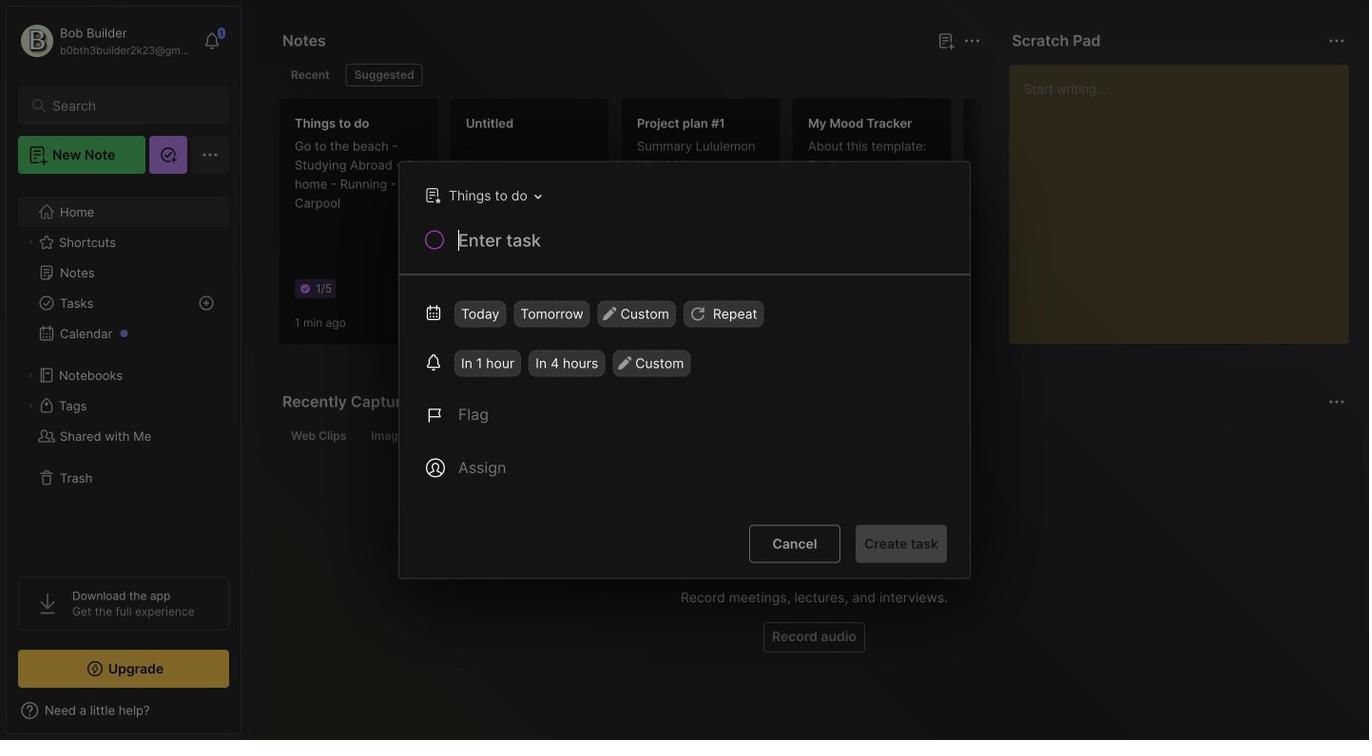 Task type: locate. For each thing, give the bounding box(es) containing it.
tab list
[[282, 64, 978, 87], [282, 425, 1343, 448]]

0 vertical spatial tab list
[[282, 64, 978, 87]]

tab
[[282, 64, 338, 87], [346, 64, 423, 87], [282, 425, 355, 448], [363, 425, 420, 448], [516, 425, 565, 448]]

main element
[[0, 0, 247, 741]]

Search text field
[[52, 97, 204, 115]]

Start writing… text field
[[1025, 65, 1349, 329]]

tree
[[7, 185, 241, 560]]

1 tab list from the top
[[282, 64, 978, 87]]

None search field
[[52, 94, 204, 117]]

row group
[[279, 98, 1135, 357]]

expand notebooks image
[[25, 370, 36, 381]]

1 vertical spatial tab list
[[282, 425, 1343, 448]]

expand tags image
[[25, 400, 36, 412]]

tree inside the main element
[[7, 185, 241, 560]]



Task type: vqa. For each thing, say whether or not it's contained in the screenshot.
search field
yes



Task type: describe. For each thing, give the bounding box(es) containing it.
Enter task text field
[[457, 229, 947, 261]]

Go to note or move task field
[[416, 182, 549, 210]]

2 tab list from the top
[[282, 425, 1343, 448]]

none search field inside the main element
[[52, 94, 204, 117]]



